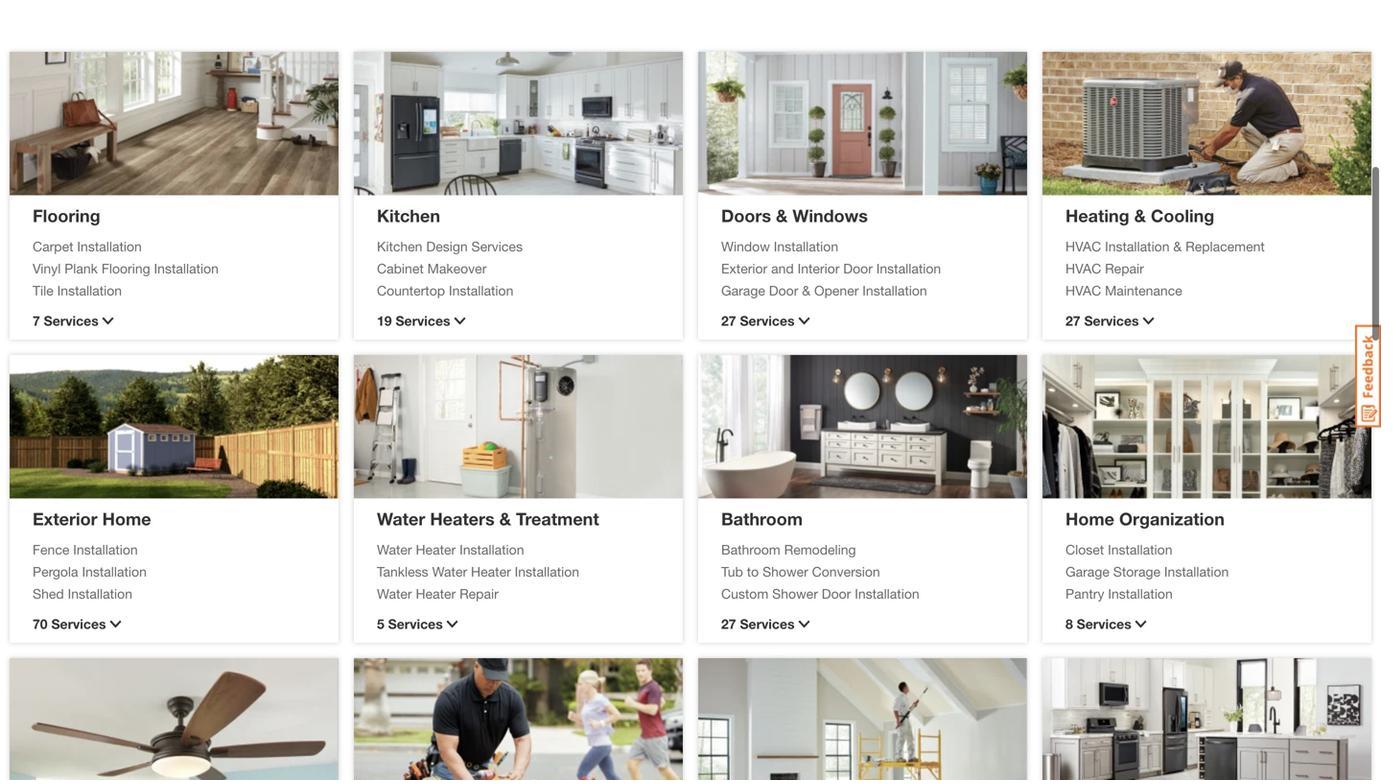 Task type: locate. For each thing, give the bounding box(es) containing it.
services for heating & cooling
[[1085, 313, 1139, 329]]

installation up interior
[[774, 238, 839, 254]]

shower right custom
[[773, 586, 818, 602]]

bathroom for bathroom
[[722, 509, 803, 529]]

0 vertical spatial door
[[844, 260, 873, 276]]

27 services for doors
[[722, 313, 795, 329]]

1 vertical spatial repair
[[460, 586, 499, 602]]

doors
[[722, 205, 771, 226]]

water heaters & treatment link
[[377, 509, 599, 529]]

services for doors & windows
[[740, 313, 795, 329]]

windows
[[793, 205, 868, 226]]

flooring right the plank
[[102, 260, 150, 276]]

services for kitchen
[[396, 313, 450, 329]]

27 services for heating
[[1066, 313, 1139, 329]]

27 services button down custom shower door installation link
[[722, 614, 1005, 634]]

services inside 19 services button
[[396, 313, 450, 329]]

services right 8
[[1077, 616, 1132, 632]]

27 for doors
[[722, 313, 736, 329]]

kitchen
[[377, 205, 440, 226], [377, 238, 423, 254]]

1 vertical spatial kitchen
[[377, 238, 423, 254]]

treatment
[[516, 509, 599, 529]]

countertop installation link
[[377, 281, 660, 301]]

door down the conversion
[[822, 586, 851, 602]]

tile
[[33, 283, 54, 298]]

repair
[[1105, 260, 1144, 276], [460, 586, 499, 602]]

and
[[772, 260, 794, 276]]

water heater installation link
[[377, 540, 660, 560]]

carpet installation vinyl plank flooring installation tile installation
[[33, 238, 219, 298]]

0 vertical spatial shower
[[763, 564, 809, 580]]

27 services
[[722, 313, 795, 329], [1066, 313, 1139, 329], [722, 616, 795, 632]]

repair up maintenance
[[1105, 260, 1144, 276]]

door
[[844, 260, 873, 276], [769, 283, 799, 298], [822, 586, 851, 602]]

27 services down maintenance
[[1066, 313, 1139, 329]]

hvac
[[1066, 238, 1102, 254], [1066, 260, 1102, 276], [1066, 283, 1102, 298]]

1 vertical spatial heater
[[471, 564, 511, 580]]

door for doors & windows
[[769, 283, 799, 298]]

services inside 7 services button
[[44, 313, 99, 329]]

2 vertical spatial heater
[[416, 586, 456, 602]]

repair down tankless water heater installation link
[[460, 586, 499, 602]]

to
[[747, 564, 759, 580]]

services for exterior home
[[51, 616, 106, 632]]

shower
[[763, 564, 809, 580], [773, 586, 818, 602]]

bathroom inside bathroom remodeling tub to shower conversion custom shower door installation
[[722, 542, 781, 557]]

services up cabinet makeover link
[[472, 238, 523, 254]]

installation down 'exterior and interior door installation' link
[[863, 283, 928, 298]]

0 vertical spatial kitchen
[[377, 205, 440, 226]]

heating
[[1066, 205, 1130, 226]]

heater down the water heater installation link
[[471, 564, 511, 580]]

services inside 70 services button
[[51, 616, 106, 632]]

1 hvac from the top
[[1066, 238, 1102, 254]]

installation up the plank
[[77, 238, 142, 254]]

1 horizontal spatial repair
[[1105, 260, 1144, 276]]

1 vertical spatial bathroom
[[722, 542, 781, 557]]

services for bathroom
[[740, 616, 795, 632]]

vinyl plank flooring installation link
[[33, 259, 316, 279]]

27 services button
[[722, 311, 1005, 331], [1066, 311, 1349, 331], [722, 614, 1005, 634]]

0 vertical spatial exterior
[[722, 260, 768, 276]]

0 vertical spatial hvac
[[1066, 238, 1102, 254]]

installation down tub to shower conversion link
[[855, 586, 920, 602]]

pantry installation link
[[1066, 584, 1349, 604]]

exterior up fence
[[33, 509, 98, 529]]

garage down window
[[722, 283, 766, 298]]

garage door & opener installation link
[[722, 281, 1005, 301]]

services down maintenance
[[1085, 313, 1139, 329]]

home up closet
[[1066, 509, 1115, 529]]

garage up pantry
[[1066, 564, 1110, 580]]

carpet
[[33, 238, 73, 254]]

water
[[377, 509, 425, 529], [377, 542, 412, 557], [432, 564, 467, 580], [377, 586, 412, 602]]

services down custom
[[740, 616, 795, 632]]

exterior down window
[[722, 260, 768, 276]]

pergola
[[33, 564, 78, 580]]

exterior inside window installation exterior and interior door installation garage door & opener installation
[[722, 260, 768, 276]]

27 services button down hvac maintenance link
[[1066, 311, 1349, 331]]

door down and
[[769, 283, 799, 298]]

services inside 8 services 'button'
[[1077, 616, 1132, 632]]

2 bathroom from the top
[[722, 542, 781, 557]]

hvac repair link
[[1066, 259, 1349, 279]]

exterior
[[722, 260, 768, 276], [33, 509, 98, 529]]

0 vertical spatial repair
[[1105, 260, 1144, 276]]

services right 7
[[44, 313, 99, 329]]

door down window installation link
[[844, 260, 873, 276]]

tub to shower conversion link
[[722, 562, 1005, 582]]

installation down exterior home
[[82, 564, 147, 580]]

1 horizontal spatial flooring
[[102, 260, 150, 276]]

&
[[776, 205, 788, 226], [1135, 205, 1147, 226], [1174, 238, 1182, 254], [802, 283, 811, 298], [500, 509, 511, 529]]

exterior home link
[[33, 509, 151, 529]]

fence installation pergola installation shed installation
[[33, 542, 147, 602]]

installation up 70 services
[[68, 586, 132, 602]]

27
[[722, 313, 736, 329], [1066, 313, 1081, 329], [722, 616, 736, 632]]

window installation link
[[722, 237, 1005, 257]]

home organization link
[[1066, 509, 1225, 529]]

1 bathroom from the top
[[722, 509, 803, 529]]

hvac installation & replacement link
[[1066, 237, 1349, 257]]

1 horizontal spatial garage
[[1066, 564, 1110, 580]]

closet installation garage storage installation pantry installation
[[1066, 542, 1229, 602]]

0 horizontal spatial flooring
[[33, 205, 100, 226]]

0 vertical spatial bathroom
[[722, 509, 803, 529]]

services right 70
[[51, 616, 106, 632]]

services down countertop
[[396, 313, 450, 329]]

door inside bathroom remodeling tub to shower conversion custom shower door installation
[[822, 586, 851, 602]]

70
[[33, 616, 48, 632]]

flooring link
[[33, 205, 100, 226]]

water heater repair link
[[377, 584, 660, 604]]

services right 5
[[388, 616, 443, 632]]

bathroom
[[722, 509, 803, 529], [722, 542, 781, 557]]

0 horizontal spatial home
[[102, 509, 151, 529]]

vinyl
[[33, 260, 61, 276]]

services for home organization
[[1077, 616, 1132, 632]]

kitchen up design
[[377, 205, 440, 226]]

home
[[102, 509, 151, 529], [1066, 509, 1115, 529]]

1 vertical spatial flooring
[[102, 260, 150, 276]]

kitchen for kitchen design services cabinet makeover countertop installation
[[377, 238, 423, 254]]

home organization
[[1066, 509, 1225, 529]]

shower right to
[[763, 564, 809, 580]]

1 kitchen from the top
[[377, 205, 440, 226]]

services inside the 5 services button
[[388, 616, 443, 632]]

0 vertical spatial garage
[[722, 283, 766, 298]]

& inside hvac installation & replacement hvac repair hvac maintenance
[[1174, 238, 1182, 254]]

2 kitchen from the top
[[377, 238, 423, 254]]

1 horizontal spatial home
[[1066, 509, 1115, 529]]

27 for heating
[[1066, 313, 1081, 329]]

2 vertical spatial door
[[822, 586, 851, 602]]

tankless
[[377, 564, 429, 580]]

27 services button down garage door & opener installation link
[[722, 311, 1005, 331]]

kitchen inside kitchen design services cabinet makeover countertop installation
[[377, 238, 423, 254]]

0 horizontal spatial garage
[[722, 283, 766, 298]]

1 vertical spatial shower
[[773, 586, 818, 602]]

installation down the water heater installation link
[[515, 564, 580, 580]]

1 vertical spatial door
[[769, 283, 799, 298]]

installation down the heating & cooling
[[1105, 238, 1170, 254]]

& left cooling
[[1135, 205, 1147, 226]]

installation down makeover
[[449, 283, 514, 298]]

0 horizontal spatial exterior
[[33, 509, 98, 529]]

flooring up "carpet"
[[33, 205, 100, 226]]

heating & cooling
[[1066, 205, 1215, 226]]

feedback link image
[[1356, 324, 1382, 428]]

& down cooling
[[1174, 238, 1182, 254]]

heater down 'tankless'
[[416, 586, 456, 602]]

heater up 'tankless'
[[416, 542, 456, 557]]

garage
[[722, 283, 766, 298], [1066, 564, 1110, 580]]

cooling
[[1151, 205, 1215, 226]]

kitchen up cabinet
[[377, 238, 423, 254]]

heater
[[416, 542, 456, 557], [471, 564, 511, 580], [416, 586, 456, 602]]

heaters
[[430, 509, 495, 529]]

home up fence installation link
[[102, 509, 151, 529]]

2 vertical spatial hvac
[[1066, 283, 1102, 298]]

bathroom remodeling tub to shower conversion custom shower door installation
[[722, 542, 920, 602]]

1 vertical spatial hvac
[[1066, 260, 1102, 276]]

1 vertical spatial garage
[[1066, 564, 1110, 580]]

& down interior
[[802, 283, 811, 298]]

19 services
[[377, 313, 450, 329]]

services
[[472, 238, 523, 254], [44, 313, 99, 329], [396, 313, 450, 329], [740, 313, 795, 329], [1085, 313, 1139, 329], [51, 616, 106, 632], [388, 616, 443, 632], [740, 616, 795, 632], [1077, 616, 1132, 632]]

0 horizontal spatial repair
[[460, 586, 499, 602]]

closet installation link
[[1066, 540, 1349, 560]]

flooring
[[33, 205, 100, 226], [102, 260, 150, 276]]

storage
[[1114, 564, 1161, 580]]

flooring inside 'carpet installation vinyl plank flooring installation tile installation'
[[102, 260, 150, 276]]

27 services down and
[[722, 313, 795, 329]]

services down and
[[740, 313, 795, 329]]

installation inside kitchen design services cabinet makeover countertop installation
[[449, 283, 514, 298]]

1 horizontal spatial exterior
[[722, 260, 768, 276]]



Task type: describe. For each thing, give the bounding box(es) containing it.
& right doors
[[776, 205, 788, 226]]

shed
[[33, 586, 64, 602]]

fence
[[33, 542, 69, 557]]

5 services
[[377, 616, 443, 632]]

installation down exterior home link
[[73, 542, 138, 557]]

installation down window installation link
[[877, 260, 941, 276]]

services for water heaters & treatment
[[388, 616, 443, 632]]

kitchen design services link
[[377, 237, 660, 257]]

opener
[[815, 283, 859, 298]]

window
[[722, 238, 770, 254]]

conversion
[[812, 564, 880, 580]]

pergola installation link
[[33, 562, 316, 582]]

services inside kitchen design services cabinet makeover countertop installation
[[472, 238, 523, 254]]

interior
[[798, 260, 840, 276]]

70 services button
[[33, 614, 316, 634]]

closet
[[1066, 542, 1105, 557]]

8 services
[[1066, 616, 1132, 632]]

design
[[426, 238, 468, 254]]

bathroom remodeling link
[[722, 540, 1005, 560]]

installation up 'storage'
[[1108, 542, 1173, 557]]

installation inside hvac installation & replacement hvac repair hvac maintenance
[[1105, 238, 1170, 254]]

doors & windows
[[722, 205, 868, 226]]

27 services button for cooling
[[1066, 311, 1349, 331]]

bathroom for bathroom remodeling tub to shower conversion custom shower door installation
[[722, 542, 781, 557]]

hvac maintenance link
[[1066, 281, 1349, 301]]

kitchen design services cabinet makeover countertop installation
[[377, 238, 523, 298]]

1 home from the left
[[102, 509, 151, 529]]

2 home from the left
[[1066, 509, 1115, 529]]

pantry
[[1066, 586, 1105, 602]]

installation down the plank
[[57, 283, 122, 298]]

7
[[33, 313, 40, 329]]

0 vertical spatial flooring
[[33, 205, 100, 226]]

makeover
[[428, 260, 487, 276]]

repair inside hvac installation & replacement hvac repair hvac maintenance
[[1105, 260, 1144, 276]]

tub
[[722, 564, 743, 580]]

exterior home
[[33, 509, 151, 529]]

installation down 'storage'
[[1109, 586, 1173, 602]]

27 services button for windows
[[722, 311, 1005, 331]]

0 vertical spatial heater
[[416, 542, 456, 557]]

& inside window installation exterior and interior door installation garage door & opener installation
[[802, 283, 811, 298]]

27 services down custom
[[722, 616, 795, 632]]

2 hvac from the top
[[1066, 260, 1102, 276]]

remodeling
[[784, 542, 856, 557]]

maintenance
[[1105, 283, 1183, 298]]

kitchen link
[[377, 205, 440, 226]]

carpet installation link
[[33, 237, 316, 257]]

window installation exterior and interior door installation garage door & opener installation
[[722, 238, 941, 298]]

19
[[377, 313, 392, 329]]

8
[[1066, 616, 1073, 632]]

garage inside window installation exterior and interior door installation garage door & opener installation
[[722, 283, 766, 298]]

installation down closet installation link
[[1165, 564, 1229, 580]]

door for bathroom
[[822, 586, 851, 602]]

organization
[[1120, 509, 1225, 529]]

7 services button
[[33, 311, 316, 331]]

cabinet
[[377, 260, 424, 276]]

tankless water heater installation link
[[377, 562, 660, 582]]

shed installation link
[[33, 584, 316, 604]]

plank
[[64, 260, 98, 276]]

water heaters & treatment
[[377, 509, 599, 529]]

doors & windows link
[[722, 205, 868, 226]]

services for flooring
[[44, 313, 99, 329]]

5 services button
[[377, 614, 660, 634]]

& up the water heater installation link
[[500, 509, 511, 529]]

water heater installation tankless water heater installation water heater repair
[[377, 542, 580, 602]]

bathroom link
[[722, 509, 803, 529]]

8 services button
[[1066, 614, 1349, 634]]

installation down the water heaters & treatment link in the left of the page
[[460, 542, 524, 557]]

replacement
[[1186, 238, 1265, 254]]

custom shower door installation link
[[722, 584, 1005, 604]]

fence installation link
[[33, 540, 316, 560]]

installation inside bathroom remodeling tub to shower conversion custom shower door installation
[[855, 586, 920, 602]]

repair inside water heater installation tankless water heater installation water heater repair
[[460, 586, 499, 602]]

countertop
[[377, 283, 445, 298]]

1 vertical spatial exterior
[[33, 509, 98, 529]]

custom
[[722, 586, 769, 602]]

70 services
[[33, 616, 106, 632]]

heating & cooling link
[[1066, 205, 1215, 226]]

garage storage installation link
[[1066, 562, 1349, 582]]

hvac installation & replacement hvac repair hvac maintenance
[[1066, 238, 1265, 298]]

19 services button
[[377, 311, 660, 331]]

kitchen for kitchen
[[377, 205, 440, 226]]

installation down carpet installation link at top
[[154, 260, 219, 276]]

tile installation link
[[33, 281, 316, 301]]

7 services
[[33, 313, 99, 329]]

garage inside closet installation garage storage installation pantry installation
[[1066, 564, 1110, 580]]

5
[[377, 616, 385, 632]]

3 hvac from the top
[[1066, 283, 1102, 298]]

cabinet makeover link
[[377, 259, 660, 279]]

exterior and interior door installation link
[[722, 259, 1005, 279]]



Task type: vqa. For each thing, say whether or not it's contained in the screenshot.
Kitchen Design Services Cabinet Makeover Countertop Installation Kitchen
yes



